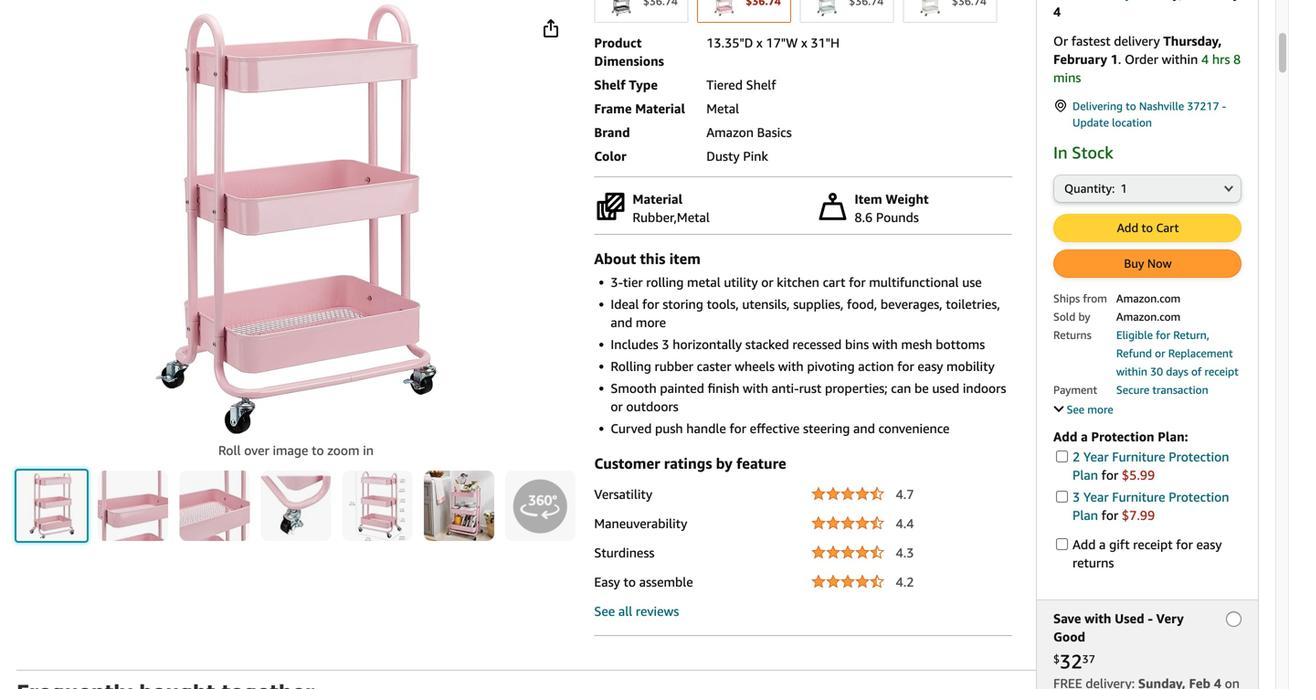 Task type: describe. For each thing, give the bounding box(es) containing it.
item weight 8.6 pounds
[[855, 192, 929, 225]]

nashville
[[1140, 99, 1185, 112]]

supplies,
[[794, 297, 844, 312]]

return,
[[1174, 328, 1210, 341]]

furniture for $7.99
[[1113, 489, 1166, 504]]

or
[[1054, 33, 1069, 48]]

within inside 'eligible for return, refund or replacement within 30 days of receipt payment'
[[1117, 365, 1148, 378]]

4.3
[[896, 545, 915, 560]]

for $5.99
[[1099, 467, 1156, 483]]

1 horizontal spatial and
[[854, 421, 876, 436]]

to for delivering
[[1126, 99, 1137, 112]]

sturdiness
[[595, 545, 655, 560]]

frame
[[595, 101, 632, 116]]

image
[[273, 443, 308, 458]]

buy
[[1125, 256, 1145, 270]]

3 year furniture protection plan link
[[1073, 489, 1230, 523]]

add for add to cart
[[1118, 221, 1139, 235]]

delivering to nashville 37217 - update location
[[1073, 99, 1227, 129]]

mint green image
[[811, 0, 844, 17]]

for inside 'eligible for return, refund or replacement within 30 days of receipt payment'
[[1157, 328, 1171, 341]]

effective
[[750, 421, 800, 436]]

ideal
[[611, 297, 639, 312]]

Buy Now submit
[[1055, 250, 1241, 277]]

packaging
[[1054, 402, 1105, 414]]

receipt inside 'eligible for return, refund or replacement within 30 days of receipt payment'
[[1205, 365, 1239, 378]]

0 vertical spatial or
[[762, 275, 774, 290]]

assemble
[[640, 575, 694, 590]]

extender expand image
[[1054, 402, 1065, 412]]

furniture for $5.99
[[1113, 449, 1166, 464]]

product
[[595, 35, 642, 50]]

for left $7.99 at the bottom right of page
[[1102, 508, 1119, 523]]

delivery
[[1115, 33, 1161, 48]]

$7.99
[[1123, 508, 1156, 523]]

year for for $7.99
[[1084, 489, 1109, 504]]

toiletries,
[[946, 297, 1001, 312]]

beverages,
[[881, 297, 943, 312]]

utility
[[724, 275, 758, 290]]

all
[[619, 604, 633, 619]]

add to cart
[[1118, 221, 1180, 235]]

add a protection plan:
[[1054, 429, 1189, 444]]

2 shelf from the left
[[747, 77, 777, 92]]

secure
[[1117, 383, 1150, 396]]

what's
[[1152, 402, 1184, 414]]

curved
[[611, 421, 652, 436]]

sold
[[1054, 310, 1076, 323]]

thursday,
[[1164, 33, 1223, 48]]

with down the wheels
[[743, 381, 769, 396]]

Add a gift receipt for easy returns checkbox
[[1057, 538, 1069, 550]]

eligible for return, refund or replacement within 30 days of receipt button
[[1117, 327, 1239, 378]]

2 x from the left
[[802, 35, 808, 50]]

2 year furniture protection plan
[[1073, 449, 1230, 483]]

see more button
[[1054, 402, 1114, 416]]

4.4
[[896, 516, 915, 531]]

zoom
[[328, 443, 360, 458]]

payment
[[1054, 383, 1098, 396]]

multifunctional
[[870, 275, 959, 290]]

hrs
[[1213, 51, 1231, 67]]

32
[[1060, 650, 1083, 673]]

secure transaction packaging
[[1054, 383, 1209, 414]]

days
[[1167, 365, 1189, 378]]

4 inside sunday, february 4
[[1054, 4, 1062, 19]]

4.2
[[896, 575, 915, 590]]

1 x from the left
[[757, 35, 763, 50]]

see all reviews link
[[595, 604, 680, 619]]

for inside add a gift receipt for easy returns
[[1177, 537, 1194, 552]]

includes
[[611, 337, 659, 352]]

17"w
[[766, 35, 798, 50]]

for $7.99
[[1099, 508, 1156, 523]]

utensils,
[[743, 297, 790, 312]]

plan for 2
[[1073, 467, 1099, 483]]

roll
[[218, 443, 241, 458]]

a for gift
[[1100, 537, 1107, 552]]

by inside ships from amazon.com sold by
[[1079, 310, 1091, 323]]

0 horizontal spatial and
[[611, 315, 633, 330]]

$5.99
[[1123, 467, 1156, 483]]

indoors
[[963, 381, 1007, 396]]

2
[[1073, 449, 1081, 464]]

.
[[1119, 51, 1122, 67]]

1 vertical spatial 1
[[1121, 181, 1128, 195]]

0 vertical spatial material
[[636, 101, 686, 116]]

about
[[595, 250, 637, 267]]

amazon.com returns
[[1054, 310, 1181, 341]]

charcoal image
[[605, 0, 638, 17]]

rolling
[[647, 275, 684, 290]]

add for add a protection plan:
[[1054, 429, 1078, 444]]

in
[[1054, 142, 1068, 162]]

3 year furniture protection plan
[[1073, 489, 1230, 523]]

easy inside about this item 3-tier rolling metal utility or kitchen cart for multifunctional use ideal for storing tools, utensils, supplies, food, beverages, toiletries, and more includes 3 horizontally stacked recessed bins with mesh bottoms rolling rubber caster wheels with pivoting action for easy mobility smooth painted finish with anti-rust properties; can be used indoors or outdoors curved push handle for effective steering and convenience
[[918, 359, 944, 374]]

bins
[[846, 337, 869, 352]]

easy inside add a gift receipt for easy returns
[[1197, 537, 1223, 552]]

rolling
[[611, 359, 652, 374]]

brand
[[595, 125, 631, 140]]

save
[[1054, 611, 1082, 626]]

smooth
[[611, 381, 657, 396]]

for right handle
[[730, 421, 747, 436]]

over
[[244, 443, 269, 458]]

finish
[[708, 381, 740, 396]]

maneuverability
[[595, 516, 688, 531]]

dusty pink
[[707, 149, 769, 164]]

30
[[1151, 365, 1164, 378]]

steering
[[804, 421, 850, 436]]

replacement
[[1169, 347, 1234, 360]]

pounds
[[877, 210, 919, 225]]

8
[[1234, 51, 1242, 67]]

item
[[670, 250, 701, 267]]

amazon.com inside ships from amazon.com sold by
[[1117, 292, 1181, 305]]

sunday,
[[1136, 0, 1183, 1]]

sunday, february 4
[[1054, 0, 1241, 19]]

roll over image to zoom in
[[218, 443, 374, 458]]

delivering
[[1073, 99, 1124, 112]]

february for sunday, february 4
[[1187, 0, 1241, 1]]

amazon basics 3-tier rolling utility or kitchen cart - dusty pink image
[[156, 4, 437, 434]]

0 horizontal spatial or
[[611, 399, 623, 414]]

food,
[[847, 297, 878, 312]]

1 vertical spatial by
[[716, 455, 733, 472]]

amazon.com inside amazon.com returns
[[1117, 310, 1181, 323]]

with up the action
[[873, 337, 898, 352]]

rust
[[800, 381, 822, 396]]

with up anti-
[[779, 359, 804, 374]]

protection for 2 year furniture protection plan
[[1169, 449, 1230, 464]]

type
[[629, 77, 658, 92]]

1 horizontal spatial within
[[1162, 51, 1199, 67]]

31"h
[[811, 35, 840, 50]]



Task type: vqa. For each thing, say whether or not it's contained in the screenshot.
hrs
yes



Task type: locate. For each thing, give the bounding box(es) containing it.
1 horizontal spatial receipt
[[1205, 365, 1239, 378]]

for up food,
[[849, 275, 866, 290]]

or fastest delivery
[[1054, 33, 1164, 48]]

february inside thursday, february 1
[[1054, 51, 1108, 67]]

delivering to nashville 37217 - update location link
[[1054, 98, 1242, 131]]

0 horizontal spatial receipt
[[1134, 537, 1173, 552]]

add a gift receipt for easy returns
[[1073, 537, 1223, 570]]

see all reviews
[[595, 604, 680, 619]]

about this item 3-tier rolling metal utility or kitchen cart for multifunctional use ideal for storing tools, utensils, supplies, food, beverages, toiletries, and more includes 3 horizontally stacked recessed bins with mesh bottoms rolling rubber caster wheels with pivoting action for easy mobility smooth painted finish with anti-rust properties; can be used indoors or outdoors curved push handle for effective steering and convenience
[[595, 250, 1007, 436]]

year up for $7.99
[[1084, 489, 1109, 504]]

4 inside the 4 hrs 8 mins
[[1202, 51, 1210, 67]]

year for for $5.99
[[1084, 449, 1109, 464]]

see for see all reviews
[[595, 604, 615, 619]]

customer
[[595, 455, 661, 472]]

february for thursday, february 1
[[1054, 51, 1108, 67]]

outdoors
[[627, 399, 679, 414]]

4 left hrs
[[1202, 51, 1210, 67]]

dusty pink image
[[708, 0, 741, 17]]

to for add
[[1142, 221, 1154, 235]]

by right sold
[[1079, 310, 1091, 323]]

0 vertical spatial by
[[1079, 310, 1091, 323]]

1 vertical spatial add
[[1054, 429, 1078, 444]]

to up location
[[1126, 99, 1137, 112]]

february down fastest
[[1054, 51, 1108, 67]]

weight
[[886, 192, 929, 207]]

add up buy
[[1118, 221, 1139, 235]]

1 horizontal spatial easy
[[1197, 537, 1223, 552]]

2 year furniture protection plan link
[[1073, 449, 1230, 483]]

0 vertical spatial february
[[1187, 0, 1241, 1]]

0 vertical spatial see
[[1067, 403, 1085, 416]]

use
[[963, 275, 982, 290]]

very
[[1157, 611, 1185, 626]]

cart
[[1157, 221, 1180, 235]]

eligible for return, refund or replacement within 30 days of receipt payment
[[1054, 328, 1239, 396]]

1 vertical spatial a
[[1100, 537, 1107, 552]]

2 vertical spatial protection
[[1169, 489, 1230, 504]]

secure transaction button
[[1117, 381, 1209, 397]]

more inside about this item 3-tier rolling metal utility or kitchen cart for multifunctional use ideal for storing tools, utensils, supplies, food, beverages, toiletries, and more includes 3 horizontally stacked recessed bins with mesh bottoms rolling rubber caster wheels with pivoting action for easy mobility smooth painted finish with anti-rust properties; can be used indoors or outdoors curved push handle for effective steering and convenience
[[636, 315, 666, 330]]

with inside "save with used - very good $ 32 37"
[[1085, 611, 1112, 626]]

2 vertical spatial or
[[611, 399, 623, 414]]

eligible
[[1117, 328, 1154, 341]]

february inside sunday, february 4
[[1187, 0, 1241, 1]]

plan down 2 on the right of the page
[[1073, 467, 1099, 483]]

0 horizontal spatial 4
[[1054, 4, 1062, 19]]

1 vertical spatial plan
[[1073, 508, 1099, 523]]

0 horizontal spatial -
[[1149, 611, 1154, 626]]

0 horizontal spatial by
[[716, 455, 733, 472]]

0 vertical spatial easy
[[918, 359, 944, 374]]

0 horizontal spatial 1
[[1111, 51, 1119, 67]]

x
[[757, 35, 763, 50], [802, 35, 808, 50]]

add a protection plan: heading
[[1054, 429, 1189, 444]]

13.35"d
[[707, 35, 754, 50]]

ratings
[[664, 455, 713, 472]]

buy now
[[1125, 256, 1172, 270]]

0 vertical spatial year
[[1084, 449, 1109, 464]]

material down type
[[636, 101, 686, 116]]

frame material
[[595, 101, 686, 116]]

by right ratings
[[716, 455, 733, 472]]

or down smooth
[[611, 399, 623, 414]]

a down see more dropdown button
[[1082, 429, 1089, 444]]

amazon.com down buy now submit
[[1117, 292, 1181, 305]]

to right easy
[[624, 575, 636, 590]]

to left the cart
[[1142, 221, 1154, 235]]

protection down shows
[[1092, 429, 1155, 444]]

used
[[1115, 611, 1145, 626]]

1 horizontal spatial 4
[[1202, 51, 1210, 67]]

refund
[[1117, 347, 1153, 360]]

- right 37217
[[1223, 99, 1227, 112]]

recessed
[[793, 337, 842, 352]]

1 horizontal spatial by
[[1079, 310, 1091, 323]]

1 vertical spatial furniture
[[1113, 489, 1166, 504]]

and right steering
[[854, 421, 876, 436]]

good
[[1054, 629, 1086, 644]]

returns
[[1054, 328, 1092, 341]]

1 year from the top
[[1084, 449, 1109, 464]]

material up rubber,metal
[[633, 192, 683, 207]]

easy
[[918, 359, 944, 374], [1197, 537, 1223, 552]]

1 vertical spatial 3
[[1073, 489, 1081, 504]]

2 amazon.com from the top
[[1117, 310, 1181, 323]]

dusty
[[707, 149, 740, 164]]

13.35"d x 17"w x 31"h
[[707, 35, 840, 50]]

more down payment
[[1088, 403, 1114, 416]]

1 vertical spatial year
[[1084, 489, 1109, 504]]

plan inside 2 year furniture protection plan
[[1073, 467, 1099, 483]]

tier
[[624, 275, 643, 290]]

fastest
[[1072, 33, 1111, 48]]

dropdown image
[[1225, 184, 1234, 192]]

to
[[1126, 99, 1137, 112], [1142, 221, 1154, 235], [312, 443, 324, 458], [624, 575, 636, 590]]

$
[[1054, 653, 1060, 665]]

1 vertical spatial protection
[[1169, 449, 1230, 464]]

year inside 3 year furniture protection plan
[[1084, 489, 1109, 504]]

3 down 2 on the right of the page
[[1073, 489, 1081, 504]]

1 vertical spatial material
[[633, 192, 683, 207]]

1 vertical spatial easy
[[1197, 537, 1223, 552]]

location
[[1113, 116, 1153, 129]]

1 vertical spatial more
[[1088, 403, 1114, 416]]

1 amazon.com from the top
[[1117, 292, 1181, 305]]

update
[[1073, 116, 1110, 129]]

-
[[1223, 99, 1227, 112], [1149, 611, 1154, 626]]

0 vertical spatial protection
[[1092, 429, 1155, 444]]

see right the extender expand image
[[1067, 403, 1085, 416]]

2 year from the top
[[1084, 489, 1109, 504]]

plan up returns
[[1073, 508, 1099, 523]]

37217
[[1188, 99, 1220, 112]]

protection inside 3 year furniture protection plan
[[1169, 489, 1230, 504]]

within down thursday,
[[1162, 51, 1199, 67]]

37
[[1083, 653, 1096, 665]]

0 vertical spatial plan
[[1073, 467, 1099, 483]]

furniture up $7.99 at the bottom right of page
[[1113, 489, 1166, 504]]

1 horizontal spatial a
[[1100, 537, 1107, 552]]

4 up or at right
[[1054, 4, 1062, 19]]

protection inside 2 year furniture protection plan
[[1169, 449, 1230, 464]]

push
[[655, 421, 683, 436]]

1 horizontal spatial -
[[1223, 99, 1227, 112]]

caster
[[697, 359, 732, 374]]

2 furniture from the top
[[1113, 489, 1166, 504]]

metal
[[688, 275, 721, 290]]

0 vertical spatial a
[[1082, 429, 1089, 444]]

feature
[[737, 455, 787, 472]]

1 vertical spatial and
[[854, 421, 876, 436]]

easy down 3 year furniture protection plan
[[1197, 537, 1223, 552]]

see left all
[[595, 604, 615, 619]]

0 vertical spatial 4
[[1054, 4, 1062, 19]]

shelf up the frame
[[595, 77, 626, 92]]

x left 31"h
[[802, 35, 808, 50]]

0 vertical spatial within
[[1162, 51, 1199, 67]]

february
[[1187, 0, 1241, 1], [1054, 51, 1108, 67]]

year right 2 on the right of the page
[[1084, 449, 1109, 464]]

cart
[[823, 275, 846, 290]]

amazon.com
[[1117, 292, 1181, 305], [1117, 310, 1181, 323]]

plan for 3
[[1073, 508, 1099, 523]]

1 vertical spatial amazon.com
[[1117, 310, 1181, 323]]

now
[[1148, 256, 1172, 270]]

more up the includes
[[636, 315, 666, 330]]

0 vertical spatial -
[[1223, 99, 1227, 112]]

inside
[[1186, 402, 1215, 414]]

pink
[[744, 149, 769, 164]]

a inside add a gift receipt for easy returns
[[1100, 537, 1107, 552]]

receipt right of
[[1205, 365, 1239, 378]]

1 vertical spatial see
[[595, 604, 615, 619]]

2 plan from the top
[[1073, 508, 1099, 523]]

1 vertical spatial -
[[1149, 611, 1154, 626]]

a for protection
[[1082, 429, 1089, 444]]

0 horizontal spatial x
[[757, 35, 763, 50]]

protection down plan:
[[1169, 449, 1230, 464]]

add for add a gift receipt for easy returns
[[1073, 537, 1096, 552]]

material inside material rubber,metal
[[633, 192, 683, 207]]

amazon
[[707, 125, 754, 140]]

0 horizontal spatial shelf
[[595, 77, 626, 92]]

0 vertical spatial 1
[[1111, 51, 1119, 67]]

furniture inside 3 year furniture protection plan
[[1113, 489, 1166, 504]]

2 vertical spatial add
[[1073, 537, 1096, 552]]

and
[[611, 315, 633, 330], [854, 421, 876, 436]]

None checkbox
[[1057, 451, 1069, 462], [1057, 491, 1069, 503], [1057, 451, 1069, 462], [1057, 491, 1069, 503]]

0 vertical spatial 3
[[662, 337, 670, 352]]

and down "ideal"
[[611, 315, 633, 330]]

0 horizontal spatial february
[[1054, 51, 1108, 67]]

be
[[915, 381, 929, 396]]

furniture
[[1113, 449, 1166, 464], [1113, 489, 1166, 504]]

0 horizontal spatial see
[[595, 604, 615, 619]]

0 vertical spatial and
[[611, 315, 633, 330]]

can
[[892, 381, 912, 396]]

1 inside thursday, february 1
[[1111, 51, 1119, 67]]

0 horizontal spatial 3
[[662, 337, 670, 352]]

properties;
[[825, 381, 888, 396]]

0 vertical spatial add
[[1118, 221, 1139, 235]]

1 right quantity:
[[1121, 181, 1128, 195]]

option group
[[589, 0, 1013, 27]]

see for see more
[[1067, 403, 1085, 416]]

to for easy
[[624, 575, 636, 590]]

3 inside 3 year furniture protection plan
[[1073, 489, 1081, 504]]

within
[[1162, 51, 1199, 67], [1117, 365, 1148, 378]]

1 horizontal spatial or
[[762, 275, 774, 290]]

within up secure
[[1117, 365, 1148, 378]]

easy up be in the right of the page
[[918, 359, 944, 374]]

amazon.com up eligible
[[1117, 310, 1181, 323]]

for down 3 year furniture protection plan
[[1177, 537, 1194, 552]]

add up 2 on the right of the page
[[1054, 429, 1078, 444]]

for up 'can' at the bottom of page
[[898, 359, 915, 374]]

transaction
[[1153, 383, 1209, 396]]

for right "ideal"
[[643, 297, 660, 312]]

3 inside about this item 3-tier rolling metal utility or kitchen cart for multifunctional use ideal for storing tools, utensils, supplies, food, beverages, toiletries, and more includes 3 horizontally stacked recessed bins with mesh bottoms rolling rubber caster wheels with pivoting action for easy mobility smooth painted finish with anti-rust properties; can be used indoors or outdoors curved push handle for effective steering and convenience
[[662, 337, 670, 352]]

0 vertical spatial more
[[636, 315, 666, 330]]

0 vertical spatial receipt
[[1205, 365, 1239, 378]]

for left $5.99
[[1102, 467, 1119, 483]]

1 plan from the top
[[1073, 467, 1099, 483]]

ships from amazon.com sold by
[[1054, 292, 1181, 323]]

radio inactive image
[[1227, 611, 1242, 627]]

reviews
[[636, 604, 680, 619]]

amazon basics
[[707, 125, 792, 140]]

in
[[363, 443, 374, 458]]

4 hrs 8 mins
[[1054, 51, 1242, 85]]

1 horizontal spatial more
[[1088, 403, 1114, 416]]

stock
[[1073, 142, 1114, 162]]

protection down 2 year furniture protection plan link
[[1169, 489, 1230, 504]]

or inside 'eligible for return, refund or replacement within 30 days of receipt payment'
[[1156, 347, 1166, 360]]

year inside 2 year furniture protection plan
[[1084, 449, 1109, 464]]

anti-
[[772, 381, 800, 396]]

1 horizontal spatial x
[[802, 35, 808, 50]]

0 horizontal spatial a
[[1082, 429, 1089, 444]]

x left the 17"w
[[757, 35, 763, 50]]

0 vertical spatial furniture
[[1113, 449, 1166, 464]]

0 horizontal spatial within
[[1117, 365, 1148, 378]]

- left very
[[1149, 611, 1154, 626]]

to left 'zoom'
[[312, 443, 324, 458]]

shelf
[[595, 77, 626, 92], [747, 77, 777, 92]]

None submit
[[16, 471, 87, 541], [98, 471, 168, 541], [179, 471, 250, 541], [261, 471, 331, 541], [343, 471, 413, 541], [424, 471, 494, 541], [506, 471, 576, 541], [16, 471, 87, 541], [98, 471, 168, 541], [179, 471, 250, 541], [261, 471, 331, 541], [343, 471, 413, 541], [424, 471, 494, 541], [506, 471, 576, 541]]

or up the utensils,
[[762, 275, 774, 290]]

0 vertical spatial amazon.com
[[1117, 292, 1181, 305]]

from
[[1084, 292, 1108, 305]]

white image
[[914, 0, 947, 17]]

1 horizontal spatial february
[[1187, 0, 1241, 1]]

or up 30
[[1156, 347, 1166, 360]]

february up thursday,
[[1187, 0, 1241, 1]]

more inside dropdown button
[[1088, 403, 1114, 416]]

1 horizontal spatial 1
[[1121, 181, 1128, 195]]

1 vertical spatial within
[[1117, 365, 1148, 378]]

a left the gift
[[1100, 537, 1107, 552]]

order
[[1125, 51, 1159, 67]]

furniture inside 2 year furniture protection plan
[[1113, 449, 1166, 464]]

- inside "save with used - very good $ 32 37"
[[1149, 611, 1154, 626]]

1 vertical spatial or
[[1156, 347, 1166, 360]]

1 vertical spatial 4
[[1202, 51, 1210, 67]]

see inside dropdown button
[[1067, 403, 1085, 416]]

- inside delivering to nashville 37217 - update location
[[1223, 99, 1227, 112]]

mobility
[[947, 359, 995, 374]]

horizontally
[[673, 337, 742, 352]]

add inside add a gift receipt for easy returns
[[1073, 537, 1096, 552]]

with right save
[[1085, 611, 1112, 626]]

Add to Cart button
[[1055, 215, 1241, 241]]

receipt down $7.99 at the bottom right of page
[[1134, 537, 1173, 552]]

1 furniture from the top
[[1113, 449, 1166, 464]]

furniture up $5.99
[[1113, 449, 1166, 464]]

1 vertical spatial receipt
[[1134, 537, 1173, 552]]

0 horizontal spatial more
[[636, 315, 666, 330]]

3 up rubber
[[662, 337, 670, 352]]

to inside delivering to nashville 37217 - update location
[[1126, 99, 1137, 112]]

plan inside 3 year furniture protection plan
[[1073, 508, 1099, 523]]

1 horizontal spatial shelf
[[747, 77, 777, 92]]

1 vertical spatial february
[[1054, 51, 1108, 67]]

2 horizontal spatial or
[[1156, 347, 1166, 360]]

more
[[636, 315, 666, 330], [1088, 403, 1114, 416]]

rubber
[[655, 359, 694, 374]]

shelf right tiered
[[747, 77, 777, 92]]

1 horizontal spatial 3
[[1073, 489, 1081, 504]]

add up returns
[[1073, 537, 1096, 552]]

1 shelf from the left
[[595, 77, 626, 92]]

3-
[[611, 275, 624, 290]]

protection for 3 year furniture protection plan
[[1169, 489, 1230, 504]]

receipt inside add a gift receipt for easy returns
[[1134, 537, 1173, 552]]

1 horizontal spatial see
[[1067, 403, 1085, 416]]

for left the return,
[[1157, 328, 1171, 341]]

0 horizontal spatial easy
[[918, 359, 944, 374]]

of
[[1192, 365, 1202, 378]]

see more
[[1067, 403, 1114, 416]]

1 down or fastest delivery
[[1111, 51, 1119, 67]]



